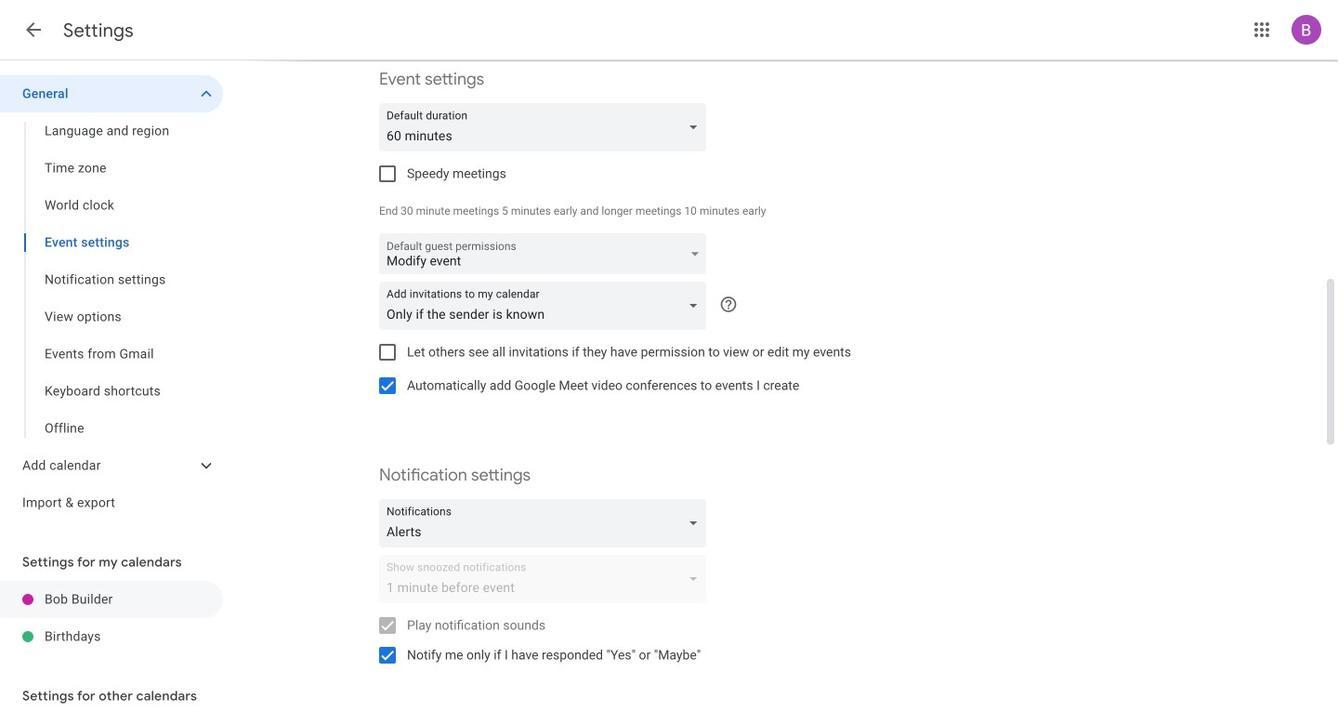 Task type: describe. For each thing, give the bounding box(es) containing it.
general tree item
[[0, 75, 223, 113]]

bob builder tree item
[[0, 581, 223, 618]]



Task type: vqa. For each thing, say whether or not it's contained in the screenshot.
Jacob Simon
no



Task type: locate. For each thing, give the bounding box(es) containing it.
1 vertical spatial tree
[[0, 581, 223, 655]]

birthdays tree item
[[0, 618, 223, 655]]

heading
[[63, 19, 134, 42]]

0 vertical spatial tree
[[0, 75, 223, 522]]

group
[[0, 113, 223, 447]]

go back image
[[22, 19, 45, 41]]

None field
[[379, 103, 714, 152], [379, 282, 714, 330], [379, 499, 714, 548], [379, 103, 714, 152], [379, 282, 714, 330], [379, 499, 714, 548]]

1 tree from the top
[[0, 75, 223, 522]]

tree
[[0, 75, 223, 522], [0, 581, 223, 655]]

2 tree from the top
[[0, 581, 223, 655]]



